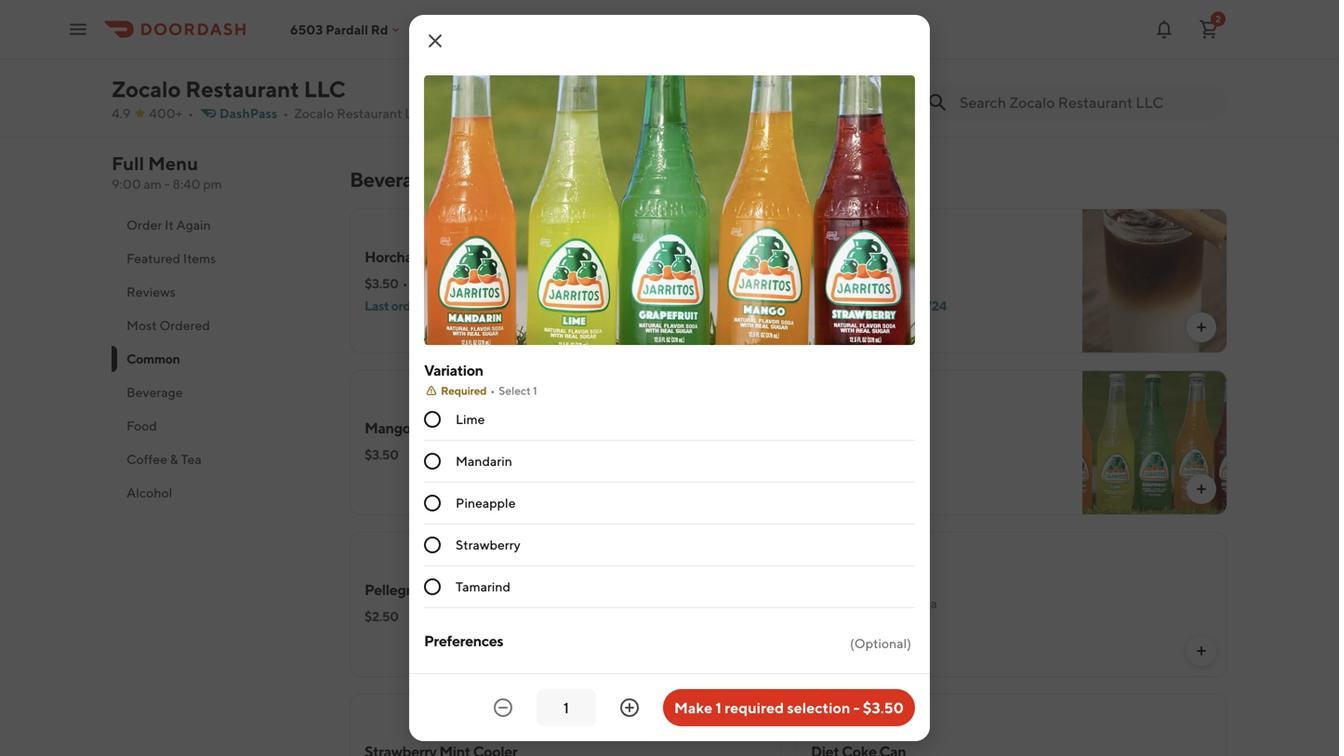 Task type: describe. For each thing, give the bounding box(es) containing it.
beverage button
[[112, 376, 327, 409]]

selection
[[787, 699, 851, 717]]

open menu image
[[67, 18, 89, 40]]

tea for coffee & tea
[[181, 452, 202, 467]]

coffee & tea button
[[112, 443, 327, 476]]

11/17/23
[[456, 298, 504, 313]]

order
[[126, 217, 162, 233]]

pineapple
[[456, 495, 516, 511]]

featured items
[[126, 251, 216, 266]]

100% (11)
[[873, 276, 928, 291]]

$3.50 up last ordered on 11/17/23
[[365, 276, 399, 291]]

8:40
[[172, 176, 200, 192]]

• for 400+ •
[[188, 106, 193, 121]]

1 horizontal spatial add item to cart image
[[1194, 482, 1209, 497]]

most ordered button
[[112, 309, 327, 342]]

select
[[499, 384, 531, 397]]

zocalo restaurant llc
[[112, 76, 346, 102]]

order it again
[[126, 217, 211, 233]]

• select 1
[[490, 384, 537, 397]]

mexican coke
[[365, 30, 458, 48]]

400+ •
[[149, 106, 193, 121]]

$4.75 •
[[811, 276, 852, 291]]

leche
[[998, 30, 1038, 48]]

variation group
[[424, 360, 915, 608]]

2 items, open order cart image
[[1198, 18, 1220, 40]]

tea for mexican hibiscus tea
[[917, 596, 937, 611]]

6503 pardall rd
[[290, 22, 388, 37]]

400+
[[149, 106, 182, 121]]

restaurant for zocalo restaurant llc
[[185, 76, 299, 102]]

horchata for horchata
[[365, 248, 426, 266]]

reviews button
[[112, 275, 327, 309]]

(optional)
[[850, 636, 911, 651]]

am
[[144, 176, 162, 192]]

required
[[725, 699, 784, 717]]

mexican for mexican hibiscus tea
[[811, 596, 861, 611]]

(19)
[[464, 276, 486, 291]]

most
[[126, 318, 157, 333]]

notification bell image
[[1153, 18, 1176, 40]]

- for 1
[[854, 699, 860, 717]]

mexican hibiscus tea
[[811, 596, 937, 611]]

calabaza
[[811, 30, 871, 48]]

items
[[183, 251, 216, 266]]

Current quantity is 1 number field
[[548, 698, 585, 718]]

coffee
[[126, 452, 167, 467]]

menu
[[148, 153, 198, 174]]

pm
[[203, 176, 222, 192]]

full
[[112, 153, 144, 174]]

pardall
[[326, 22, 368, 37]]

coffee & tea
[[126, 452, 202, 467]]

alcohol button
[[112, 476, 327, 510]]

last for horchata latte
[[811, 298, 835, 313]]

mi
[[472, 106, 486, 121]]

100% for horchata latte
[[873, 276, 906, 291]]

• inside variation group
[[490, 384, 495, 397]]

make 1 required selection - $3.50
[[674, 699, 904, 717]]

Item Search search field
[[960, 92, 1213, 113]]

horchata latte
[[811, 248, 910, 266]]

$4.75
[[811, 276, 843, 291]]

0 vertical spatial tea
[[470, 419, 493, 437]]

add special instructions
[[424, 673, 588, 691]]

alcohol
[[126, 485, 172, 500]]

- for menu
[[164, 176, 170, 192]]

make 1 required selection - $3.50 button
[[663, 689, 915, 726]]

special
[[456, 673, 505, 691]]

instructions
[[508, 673, 588, 691]]

required
[[441, 384, 487, 397]]

restaurant for zocalo restaurant llc • 0.2 mi
[[337, 106, 402, 121]]

common
[[126, 351, 180, 366]]

horchata latte image
[[1083, 208, 1228, 353]]

jarritos image
[[1083, 370, 1228, 515]]

pellegrino
[[365, 581, 431, 598]]

full menu 9:00 am - 8:40 pm
[[112, 153, 222, 192]]

mexican for mexican coke
[[365, 30, 420, 48]]

2
[[1216, 13, 1221, 24]]

add
[[424, 673, 453, 691]]

lime
[[456, 412, 485, 427]]

zocalo restaurant llc • 0.2 mi
[[294, 106, 486, 121]]

$3.50 •
[[365, 276, 408, 291]]

1 inside variation group
[[533, 384, 537, 397]]

variation
[[424, 361, 483, 379]]

mandarin
[[456, 453, 512, 469]]

Mandarin radio
[[424, 453, 441, 470]]



Task type: vqa. For each thing, say whether or not it's contained in the screenshot.
the bottom Tea
yes



Task type: locate. For each thing, give the bounding box(es) containing it.
beverage inside button
[[126, 385, 183, 400]]

•
[[188, 106, 193, 121], [283, 106, 289, 121], [437, 106, 442, 121], [402, 276, 408, 291], [847, 276, 852, 291], [490, 384, 495, 397]]

• for $3.50 •
[[402, 276, 408, 291]]

restaurant
[[185, 76, 299, 102], [337, 106, 402, 121]]

0 horizontal spatial 1
[[533, 384, 537, 397]]

llc down 6503 pardall rd
[[304, 76, 346, 102]]

0 horizontal spatial beverage
[[126, 385, 183, 400]]

order it again button
[[112, 208, 327, 242]]

• right 400+
[[188, 106, 193, 121]]

horchata up $3.50 •
[[365, 248, 426, 266]]

6503 pardall rd button
[[290, 22, 403, 37]]

- inside full menu 9:00 am - 8:40 pm
[[164, 176, 170, 192]]

beverage down zocalo restaurant llc • 0.2 mi
[[350, 167, 436, 192]]

tea
[[470, 419, 493, 437], [181, 452, 202, 467], [917, 596, 937, 611]]

0 vertical spatial llc
[[304, 76, 346, 102]]

(11)
[[909, 276, 928, 291]]

add item to cart image
[[748, 93, 763, 108], [1194, 320, 1209, 335], [748, 482, 763, 497], [1194, 644, 1209, 658]]

1 horchata from the left
[[365, 248, 426, 266]]

tea inside button
[[181, 452, 202, 467]]

latte
[[875, 248, 910, 266]]

$2.50
[[365, 609, 399, 624]]

decrease quantity by 1 image
[[492, 697, 514, 719]]

ordered for horchata latte
[[838, 298, 883, 313]]

$3.50 inside button
[[863, 699, 904, 717]]

1 horizontal spatial 100%
[[873, 276, 906, 291]]

llc
[[304, 76, 346, 102], [405, 106, 429, 121]]

1 horizontal spatial tea
[[470, 419, 493, 437]]

6503
[[290, 22, 323, 37]]

llc for zocalo restaurant llc
[[304, 76, 346, 102]]

ice
[[447, 419, 467, 437]]

zocalo right the dashpass •
[[294, 106, 334, 121]]

tea right the ice
[[470, 419, 493, 437]]

2 vertical spatial tea
[[917, 596, 937, 611]]

beverage down common
[[126, 385, 183, 400]]

dialog
[[409, 0, 930, 741]]

1 horizontal spatial beverage
[[350, 167, 436, 192]]

ordered
[[391, 298, 437, 313], [838, 298, 883, 313]]

2 button
[[1190, 11, 1228, 48]]

restaurant up dashpass
[[185, 76, 299, 102]]

most ordered
[[126, 318, 210, 333]]

1 vertical spatial 1
[[716, 699, 722, 717]]

1 vertical spatial llc
[[405, 106, 429, 121]]

0 horizontal spatial add item to cart image
[[748, 320, 763, 335]]

0.2
[[450, 106, 469, 121]]

on down 100% (19)
[[439, 298, 454, 313]]

mint
[[413, 419, 445, 437]]

• left select
[[490, 384, 495, 397]]

ordered
[[159, 318, 210, 333]]

2 on from the left
[[886, 298, 900, 313]]

$3.50 down rd
[[365, 58, 399, 73]]

zocalo for zocalo restaurant llc
[[112, 76, 181, 102]]

llc for zocalo restaurant llc • 0.2 mi
[[405, 106, 429, 121]]

2 horizontal spatial tea
[[917, 596, 937, 611]]

1
[[533, 384, 537, 397], [716, 699, 722, 717]]

calabaza dulce en arroz con leche
[[811, 30, 1038, 48]]

100% up last ordered on 1/19/24
[[873, 276, 906, 291]]

last
[[365, 298, 389, 313], [811, 298, 835, 313]]

last for horchata
[[365, 298, 389, 313]]

on for horchata
[[439, 298, 454, 313]]

rd
[[371, 22, 388, 37]]

ordered down $3.50 •
[[391, 298, 437, 313]]

• right dashpass
[[283, 106, 289, 121]]

ordered down $4.75 •
[[838, 298, 883, 313]]

1 horizontal spatial mexican
[[811, 596, 861, 611]]

zocalo
[[112, 76, 181, 102], [294, 106, 334, 121]]

$5.00
[[811, 58, 847, 73]]

1 horizontal spatial restaurant
[[337, 106, 402, 121]]

$3.50
[[365, 58, 399, 73], [365, 276, 399, 291], [365, 447, 399, 462], [863, 699, 904, 717]]

• right $4.75
[[847, 276, 852, 291]]

beverage
[[350, 167, 436, 192], [126, 385, 183, 400]]

- right the selection
[[854, 699, 860, 717]]

mexican coke image
[[636, 0, 781, 126]]

Tamarind radio
[[424, 578, 441, 595]]

2 ordered from the left
[[838, 298, 883, 313]]

0 horizontal spatial last
[[365, 298, 389, 313]]

mango
[[365, 419, 411, 437]]

mexican
[[365, 30, 420, 48], [811, 596, 861, 611]]

Lime radio
[[424, 411, 441, 428]]

zocalo up 400+
[[112, 76, 181, 102]]

• up last ordered on 11/17/23
[[402, 276, 408, 291]]

0 horizontal spatial zocalo
[[112, 76, 181, 102]]

1 vertical spatial zocalo
[[294, 106, 334, 121]]

it
[[165, 217, 174, 233]]

0 horizontal spatial horchata
[[365, 248, 426, 266]]

1 horizontal spatial on
[[886, 298, 900, 313]]

coke
[[423, 30, 458, 48]]

increase quantity by 1 image
[[618, 697, 641, 719]]

horchata
[[365, 248, 426, 266], [811, 248, 872, 266]]

dulce
[[874, 30, 911, 48]]

1 vertical spatial -
[[854, 699, 860, 717]]

$3.50 down (optional)
[[863, 699, 904, 717]]

last down $4.75
[[811, 298, 835, 313]]

1 horizontal spatial -
[[854, 699, 860, 717]]

9:00
[[112, 176, 141, 192]]

100% (19)
[[428, 276, 486, 291]]

0 vertical spatial zocalo
[[112, 76, 181, 102]]

1 horizontal spatial horchata
[[811, 248, 872, 266]]

1 horizontal spatial ordered
[[838, 298, 883, 313]]

• for $4.75 •
[[847, 276, 852, 291]]

0 horizontal spatial tea
[[181, 452, 202, 467]]

1 horizontal spatial last
[[811, 298, 835, 313]]

Pineapple radio
[[424, 495, 441, 512]]

food button
[[112, 409, 327, 443]]

100% for horchata
[[428, 276, 462, 291]]

preferences
[[424, 632, 503, 650]]

1 vertical spatial restaurant
[[337, 106, 402, 121]]

featured items button
[[112, 242, 327, 275]]

make
[[674, 699, 713, 717]]

1 on from the left
[[439, 298, 454, 313]]

reviews
[[126, 284, 176, 299]]

Strawberry radio
[[424, 537, 441, 553]]

1 right select
[[533, 384, 537, 397]]

• for dashpass •
[[283, 106, 289, 121]]

add item to cart image
[[748, 320, 763, 335], [1194, 482, 1209, 497]]

1 100% from the left
[[428, 276, 462, 291]]

0 vertical spatial -
[[164, 176, 170, 192]]

1 horizontal spatial zocalo
[[294, 106, 334, 121]]

1 right make
[[716, 699, 722, 717]]

dialog containing variation
[[409, 0, 930, 741]]

strawberry
[[456, 537, 521, 552]]

0 vertical spatial beverage
[[350, 167, 436, 192]]

llc left 0.2
[[405, 106, 429, 121]]

last down $3.50 •
[[365, 298, 389, 313]]

horchata up $4.75 •
[[811, 248, 872, 266]]

&
[[170, 452, 178, 467]]

1 vertical spatial mexican
[[811, 596, 861, 611]]

100% up last ordered on 11/17/23
[[428, 276, 462, 291]]

food
[[126, 418, 157, 433]]

featured
[[126, 251, 181, 266]]

-
[[164, 176, 170, 192], [854, 699, 860, 717]]

1 inside button
[[716, 699, 722, 717]]

close jarritos image
[[424, 30, 446, 52]]

2 horchata from the left
[[811, 248, 872, 266]]

zocalo for zocalo restaurant llc • 0.2 mi
[[294, 106, 334, 121]]

1 vertical spatial beverage
[[126, 385, 183, 400]]

• left 0.2
[[437, 106, 442, 121]]

1 last from the left
[[365, 298, 389, 313]]

arroz
[[932, 30, 968, 48]]

- inside make 1 required selection - $3.50 button
[[854, 699, 860, 717]]

dashpass •
[[219, 106, 289, 121]]

tea right hibiscus
[[917, 596, 937, 611]]

mexican left hibiscus
[[811, 596, 861, 611]]

0 horizontal spatial -
[[164, 176, 170, 192]]

on down the 100% (11) at the right of the page
[[886, 298, 900, 313]]

0 horizontal spatial restaurant
[[185, 76, 299, 102]]

- right am
[[164, 176, 170, 192]]

horchata for horchata latte
[[811, 248, 872, 266]]

1 horizontal spatial llc
[[405, 106, 429, 121]]

restaurant down rd
[[337, 106, 402, 121]]

last ordered on 11/17/23
[[365, 298, 504, 313]]

dashpass
[[219, 106, 277, 121]]

0 horizontal spatial on
[[439, 298, 454, 313]]

0 vertical spatial mexican
[[365, 30, 420, 48]]

0 vertical spatial add item to cart image
[[748, 320, 763, 335]]

0 vertical spatial restaurant
[[185, 76, 299, 102]]

tea right &
[[181, 452, 202, 467]]

0 horizontal spatial 100%
[[428, 276, 462, 291]]

100%
[[428, 276, 462, 291], [873, 276, 906, 291]]

2 last from the left
[[811, 298, 835, 313]]

con
[[971, 30, 995, 48]]

$3.50 down mango at the bottom
[[365, 447, 399, 462]]

en
[[913, 30, 930, 48]]

1 vertical spatial add item to cart image
[[1194, 482, 1209, 497]]

tamarind
[[456, 579, 511, 594]]

1 ordered from the left
[[391, 298, 437, 313]]

0 horizontal spatial llc
[[304, 76, 346, 102]]

ordered for horchata
[[391, 298, 437, 313]]

0 horizontal spatial mexican
[[365, 30, 420, 48]]

on for horchata latte
[[886, 298, 900, 313]]

1 horizontal spatial 1
[[716, 699, 722, 717]]

mexican left close jarritos image
[[365, 30, 420, 48]]

2 100% from the left
[[873, 276, 906, 291]]

0 horizontal spatial ordered
[[391, 298, 437, 313]]

mango mint ice tea
[[365, 419, 493, 437]]

0 vertical spatial 1
[[533, 384, 537, 397]]

last ordered on 1/19/24
[[811, 298, 947, 313]]

1/19/24
[[903, 298, 947, 313]]

add special instructions button
[[424, 657, 915, 707]]

hibiscus
[[864, 596, 914, 611]]

1 vertical spatial tea
[[181, 452, 202, 467]]

again
[[176, 217, 211, 233]]

on
[[439, 298, 454, 313], [886, 298, 900, 313]]

4.9
[[112, 106, 130, 121]]



